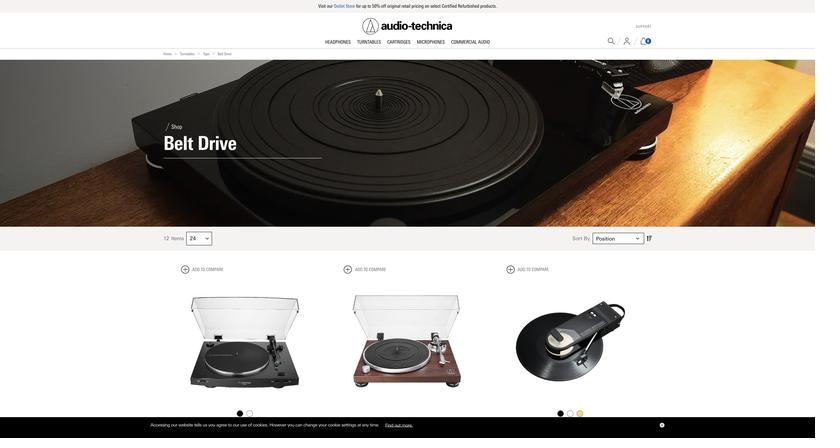 Task type: vqa. For each thing, say whether or not it's contained in the screenshot.
breadcrumbs icon
yes



Task type: describe. For each thing, give the bounding box(es) containing it.
breadcrumbs image
[[174, 52, 177, 55]]

at lp3xbt image
[[181, 279, 309, 406]]

2 you from the left
[[288, 423, 294, 428]]

1 divider line image from the left
[[617, 37, 621, 45]]

retail
[[402, 3, 411, 9]]

up
[[362, 3, 367, 9]]

option group for 'at sb727' image
[[506, 409, 635, 419]]

1 vertical spatial turntables link
[[180, 51, 195, 57]]

cartridges link
[[384, 39, 414, 45]]

2 add to compare button from the left
[[344, 266, 386, 274]]

option group for at lp3xbt 'image'
[[180, 409, 309, 419]]

add to compare button for 'at sb727' image
[[507, 266, 549, 274]]

to for second add to compare button from the right
[[364, 267, 368, 272]]

more.
[[402, 423, 413, 428]]

our for accessing
[[171, 423, 177, 428]]

12
[[163, 236, 169, 242]]

find
[[385, 423, 394, 428]]

microphones link
[[414, 39, 448, 45]]

add for at lp3xbt 'image'
[[192, 267, 200, 272]]

cross image
[[661, 424, 663, 427]]

for
[[356, 3, 361, 9]]

compare for at lp3xbt 'image'
[[206, 267, 223, 272]]

outlet store link
[[334, 3, 355, 9]]

use
[[240, 423, 247, 428]]

us
[[203, 423, 207, 428]]

of
[[248, 423, 252, 428]]

2 compare from the left
[[369, 267, 386, 272]]

type
[[203, 52, 210, 56]]

settings
[[342, 423, 356, 428]]

0 vertical spatial turntables
[[357, 39, 381, 45]]

headphones
[[325, 39, 351, 45]]

to for add to compare button related to 'at sb727' image
[[527, 267, 531, 272]]

products.
[[480, 3, 497, 9]]

off
[[381, 3, 386, 9]]

your
[[319, 423, 327, 428]]

support
[[636, 25, 652, 29]]

commercial audio link
[[448, 39, 493, 45]]

home link
[[163, 51, 172, 57]]

at sb727 image
[[507, 279, 634, 406]]

divider line image
[[163, 123, 171, 131]]

visit our outlet store for up to 50%-off original retail pricing on select certified refurbished products.
[[318, 3, 497, 9]]

cookies.
[[253, 423, 268, 428]]

drive for divider line image
[[198, 132, 237, 155]]

sort by
[[573, 236, 590, 242]]

magnifying glass image
[[608, 38, 615, 45]]

1 you from the left
[[208, 423, 215, 428]]

any
[[362, 423, 369, 428]]

change
[[304, 423, 318, 428]]

belt drive for 1st breadcrumbs image from right
[[218, 52, 232, 56]]

12 items
[[163, 236, 184, 242]]

home
[[163, 52, 172, 56]]

original
[[387, 3, 401, 9]]

cookie
[[328, 423, 340, 428]]

certified
[[442, 3, 457, 9]]

2 add to compare from the left
[[355, 267, 386, 272]]

2 breadcrumbs image from the left
[[212, 52, 215, 55]]



Task type: locate. For each thing, give the bounding box(es) containing it.
commercial
[[451, 39, 477, 45]]

1 add to compare from the left
[[192, 267, 223, 272]]

at lpw50bt image
[[344, 279, 471, 406]]

breadcrumbs image left type
[[197, 52, 201, 55]]

our
[[327, 3, 333, 9], [171, 423, 177, 428], [233, 423, 239, 428]]

commercial audio
[[451, 39, 490, 45]]

sort
[[573, 236, 583, 242]]

1 horizontal spatial add to compare
[[355, 267, 386, 272]]

accessing
[[151, 423, 170, 428]]

drive
[[224, 52, 232, 56], [198, 132, 237, 155]]

belt drive right type
[[218, 52, 232, 56]]

0 horizontal spatial belt
[[163, 132, 193, 155]]

items
[[171, 236, 184, 242]]

compare
[[206, 267, 223, 272], [369, 267, 386, 272], [532, 267, 549, 272]]

1 horizontal spatial option group
[[506, 409, 635, 419]]

you left can
[[288, 423, 294, 428]]

1 horizontal spatial divider line image
[[634, 37, 638, 45]]

turntables link
[[354, 39, 384, 45], [180, 51, 195, 57]]

1 vertical spatial belt drive
[[163, 132, 237, 155]]

0 horizontal spatial our
[[171, 423, 177, 428]]

shop
[[171, 123, 182, 131]]

1 horizontal spatial add
[[355, 267, 363, 272]]

belt drive image
[[0, 60, 815, 227]]

3 add from the left
[[518, 267, 526, 272]]

our right 'visit'
[[327, 3, 333, 9]]

2 horizontal spatial compare
[[532, 267, 549, 272]]

add to compare for at lp3xbt 'image'
[[192, 267, 223, 272]]

type link
[[203, 51, 210, 57]]

divider line image
[[617, 37, 621, 45], [634, 37, 638, 45]]

0 horizontal spatial divider line image
[[617, 37, 621, 45]]

1 horizontal spatial add to compare button
[[344, 266, 386, 274]]

add to compare button for at lp3xbt 'image'
[[181, 266, 223, 274]]

turntables
[[357, 39, 381, 45], [180, 52, 195, 56]]

belt for 1st breadcrumbs image from right
[[218, 52, 223, 56]]

1 vertical spatial belt
[[163, 132, 193, 155]]

belt drive down shop at the left top
[[163, 132, 237, 155]]

our left use
[[233, 423, 239, 428]]

1 add to compare button from the left
[[181, 266, 223, 274]]

refurbished
[[458, 3, 479, 9]]

belt drive
[[218, 52, 232, 56], [163, 132, 237, 155]]

carrat down image left set descending direction image
[[636, 237, 639, 240]]

1 horizontal spatial breadcrumbs image
[[212, 52, 215, 55]]

find out more. link
[[381, 420, 418, 430]]

carrat down image
[[206, 237, 209, 240], [636, 237, 639, 240]]

0 horizontal spatial breadcrumbs image
[[197, 52, 201, 55]]

outlet
[[334, 3, 345, 9]]

1 option group from the left
[[180, 409, 309, 419]]

drive for 1st breadcrumbs image from right
[[224, 52, 232, 56]]

add to compare
[[192, 267, 223, 272], [355, 267, 386, 272], [518, 267, 549, 272]]

2 carrat down image from the left
[[636, 237, 639, 240]]

1 breadcrumbs image from the left
[[197, 52, 201, 55]]

store logo image
[[363, 18, 453, 35]]

1 horizontal spatial turntables link
[[354, 39, 384, 45]]

2 divider line image from the left
[[634, 37, 638, 45]]

3 add to compare from the left
[[518, 267, 549, 272]]

1 horizontal spatial compare
[[369, 267, 386, 272]]

3 add to compare button from the left
[[507, 266, 549, 274]]

our left "website"
[[171, 423, 177, 428]]

headphones link
[[322, 39, 354, 45]]

0 horizontal spatial you
[[208, 423, 215, 428]]

pricing
[[412, 3, 424, 9]]

out
[[395, 423, 401, 428]]

basket image
[[640, 38, 647, 45]]

0
[[647, 39, 649, 43]]

select
[[430, 3, 441, 9]]

2 add from the left
[[355, 267, 363, 272]]

cartridges
[[388, 39, 411, 45]]

time.
[[370, 423, 379, 428]]

belt drive for divider line image
[[163, 132, 237, 155]]

0 horizontal spatial option group
[[180, 409, 309, 419]]

divider line image right magnifying glass icon
[[617, 37, 621, 45]]

0 horizontal spatial turntables link
[[180, 51, 195, 57]]

compare for 'at sb727' image
[[532, 267, 549, 272]]

2 horizontal spatial add to compare
[[518, 267, 549, 272]]

breadcrumbs image right type
[[212, 52, 215, 55]]

you right us
[[208, 423, 215, 428]]

to
[[368, 3, 371, 9], [201, 267, 205, 272], [364, 267, 368, 272], [527, 267, 531, 272], [228, 423, 232, 428]]

belt right type
[[218, 52, 223, 56]]

add for 'at sb727' image
[[518, 267, 526, 272]]

3 compare from the left
[[532, 267, 549, 272]]

0 vertical spatial belt drive
[[218, 52, 232, 56]]

1 horizontal spatial you
[[288, 423, 294, 428]]

belt down shop at the left top
[[163, 132, 193, 155]]

1 horizontal spatial our
[[233, 423, 239, 428]]

by
[[584, 236, 590, 242]]

0 horizontal spatial carrat down image
[[206, 237, 209, 240]]

option group
[[180, 409, 309, 419], [506, 409, 635, 419]]

find out more.
[[385, 423, 413, 428]]

turntables link left cartridges
[[354, 39, 384, 45]]

carrat down image right items on the bottom left of page
[[206, 237, 209, 240]]

belt for divider line image
[[163, 132, 193, 155]]

however
[[270, 423, 286, 428]]

to for add to compare button corresponding to at lp3xbt 'image'
[[201, 267, 205, 272]]

turntables right breadcrumbs icon
[[180, 52, 195, 56]]

breadcrumbs image
[[197, 52, 201, 55], [212, 52, 215, 55]]

add
[[192, 267, 200, 272], [355, 267, 363, 272], [518, 267, 526, 272]]

0 vertical spatial drive
[[224, 52, 232, 56]]

1 add from the left
[[192, 267, 200, 272]]

1 horizontal spatial carrat down image
[[636, 237, 639, 240]]

1 vertical spatial turntables
[[180, 52, 195, 56]]

0 horizontal spatial add
[[192, 267, 200, 272]]

on
[[425, 3, 429, 9]]

0 horizontal spatial add to compare button
[[181, 266, 223, 274]]

tells
[[194, 423, 202, 428]]

0 vertical spatial belt
[[218, 52, 223, 56]]

2 horizontal spatial add
[[518, 267, 526, 272]]

agree
[[216, 423, 227, 428]]

add to compare for 'at sb727' image
[[518, 267, 549, 272]]

0 horizontal spatial compare
[[206, 267, 223, 272]]

accessing our website tells us you agree to our use of cookies. however you can change your cookie settings at any time.
[[151, 423, 381, 428]]

store
[[346, 3, 355, 9]]

audio
[[478, 39, 490, 45]]

1 horizontal spatial belt
[[218, 52, 223, 56]]

50%-
[[372, 3, 381, 9]]

1 carrat down image from the left
[[206, 237, 209, 240]]

website
[[178, 423, 193, 428]]

you
[[208, 423, 215, 428], [288, 423, 294, 428]]

at
[[357, 423, 361, 428]]

2 horizontal spatial add to compare button
[[507, 266, 549, 274]]

divider line image left basket icon
[[634, 37, 638, 45]]

0 link
[[640, 38, 652, 45]]

set descending direction image
[[647, 235, 652, 243]]

support link
[[636, 25, 652, 29]]

1 horizontal spatial turntables
[[357, 39, 381, 45]]

turntables left cartridges
[[357, 39, 381, 45]]

1 compare from the left
[[206, 267, 223, 272]]

can
[[296, 423, 302, 428]]

0 horizontal spatial add to compare
[[192, 267, 223, 272]]

belt
[[218, 52, 223, 56], [163, 132, 193, 155]]

visit
[[318, 3, 326, 9]]

0 horizontal spatial turntables
[[180, 52, 195, 56]]

2 horizontal spatial our
[[327, 3, 333, 9]]

1 vertical spatial drive
[[198, 132, 237, 155]]

our for visit
[[327, 3, 333, 9]]

2 option group from the left
[[506, 409, 635, 419]]

0 vertical spatial turntables link
[[354, 39, 384, 45]]

turntables link right breadcrumbs icon
[[180, 51, 195, 57]]

microphones
[[417, 39, 445, 45]]

add to compare button
[[181, 266, 223, 274], [344, 266, 386, 274], [507, 266, 549, 274]]



